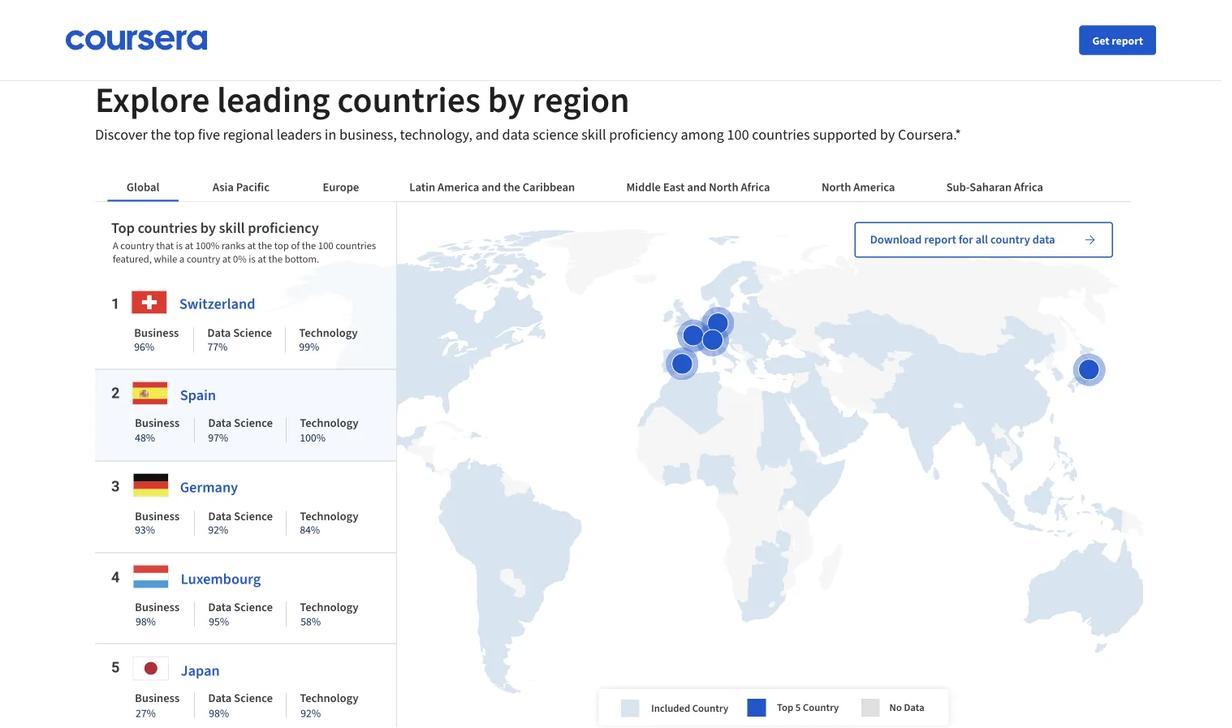 Task type: describe. For each thing, give the bounding box(es) containing it.
get report
[[1093, 33, 1144, 48]]

get report button
[[1080, 26, 1157, 55]]

get
[[1093, 33, 1110, 48]]



Task type: vqa. For each thing, say whether or not it's contained in the screenshot.
THE SALARY
no



Task type: locate. For each thing, give the bounding box(es) containing it.
report
[[1112, 33, 1144, 48]]

coursera logo image
[[65, 30, 208, 50]]



